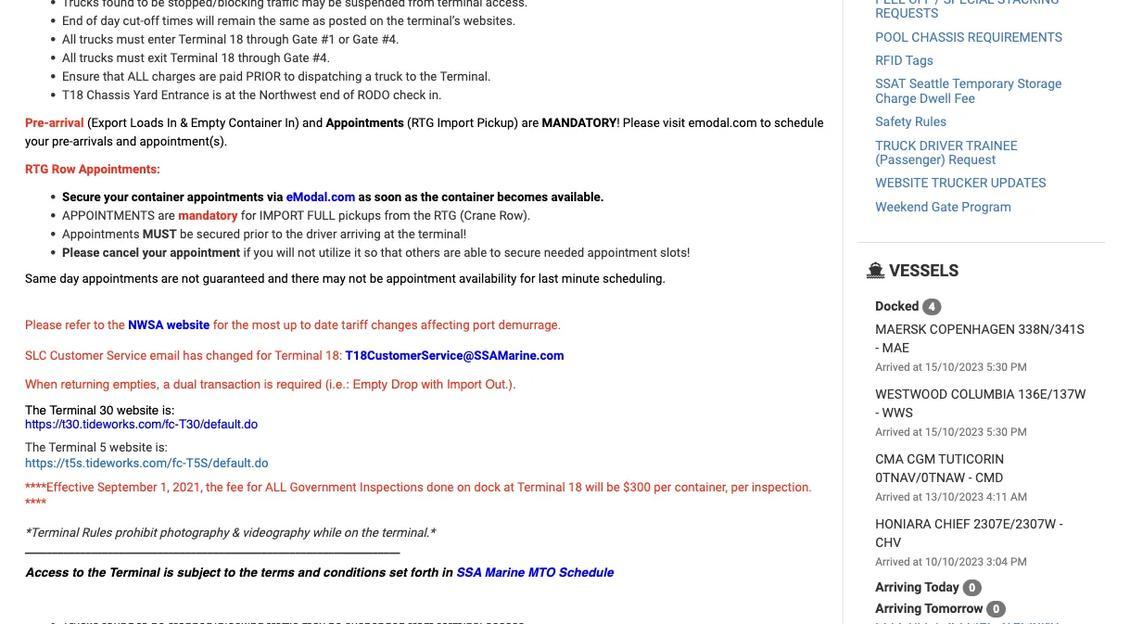 Task type: describe. For each thing, give the bounding box(es) containing it.
t30/default.do
[[179, 417, 258, 431]]

*terminal
[[25, 526, 78, 541]]

terminal down prohibit
[[109, 566, 159, 580]]

2 horizontal spatial please
[[623, 115, 660, 130]]

rules inside *terminal rules prohibit photography & videography while on the terminal.* ____________________________________________________________________
[[81, 526, 112, 541]]

is inside end of day cut-off times will remain the same as posted on the terminal's websites. all trucks must enter terminal 18 through gate #1 or gate #4. all trucks must exit terminal 18 through gate #4. ensure that all charges are paid prior to dispatching a truck to the terminal. t18 chassis yard entrance is at the northwest end of rodo check in.
[[212, 88, 222, 102]]

pool chassis requirements link
[[876, 30, 1063, 45]]

1 horizontal spatial empty
[[353, 377, 388, 391]]

pm for 136e
[[1011, 425, 1028, 438]]

the inside *terminal rules prohibit photography & videography while on the terminal.* ____________________________________________________________________
[[361, 526, 378, 541]]

when returning empties, a dual transaction is required (i.e.: empty drop with import out.).
[[25, 377, 516, 391]]

stacking
[[998, 0, 1060, 7]]

access
[[25, 566, 68, 580]]

at inside cma cgm tuticorin 0tnav / 0tnaw - cmd arrived at 13/10/2023 4:11 am
[[913, 490, 923, 503]]

- inside cma cgm tuticorin 0tnav / 0tnaw - cmd arrived at 13/10/2023 4:11 am
[[969, 470, 972, 485]]

to down "import"
[[272, 227, 283, 242]]

0 horizontal spatial 0
[[969, 582, 976, 595]]

be inside the ****effective september 1, 2021, the fee for all government inspections done on dock at terminal 18 will be $300 per container, per inspection. ****
[[607, 480, 620, 495]]

18 inside the ****effective september 1, 2021, the fee for all government inspections done on dock at terminal 18 will be $300 per container, per inspection. ****
[[568, 480, 582, 495]]

times
[[162, 13, 193, 28]]

the left same
[[259, 13, 276, 28]]

rtg row appointments:
[[25, 162, 160, 177]]

via
[[267, 190, 283, 204]]

0 horizontal spatial is
[[163, 566, 173, 580]]

ssa marine mto schedule link
[[456, 566, 614, 580]]

1 must from the top
[[116, 32, 145, 47]]

the down the from
[[398, 227, 415, 242]]

1,
[[160, 480, 170, 495]]

set
[[389, 566, 407, 580]]

arrived inside maersk copenhagen 338n / 341s - mae arrived at 15/10/2023 5:30 pm
[[876, 361, 910, 374]]

1 vertical spatial through
[[238, 51, 281, 65]]

and for container
[[302, 115, 323, 130]]

1 horizontal spatial as
[[358, 190, 371, 204]]

posted
[[329, 13, 367, 28]]

1 vertical spatial is
[[264, 377, 273, 391]]

prior
[[243, 227, 269, 242]]

terminal down times
[[179, 32, 226, 47]]

will inside secure your container appointments via emodal.com as soon as the container becomes available. appointments are mandatory for import full pickups from the rtg (crane row). appointments must be secured prior to the driver arriving at the terminal! please cancel your appointment if you will not utilize it so that others are able to secure needed appointment slots!
[[276, 245, 295, 260]]

in.
[[429, 88, 442, 102]]

2 must from the top
[[116, 51, 145, 65]]

last
[[539, 272, 559, 287]]

websites.
[[464, 13, 516, 28]]

port
[[473, 318, 495, 332]]

15/10/2023 for columbia
[[925, 425, 984, 438]]

the left nwsa in the left bottom of the page
[[108, 318, 125, 332]]

emodal.com link
[[286, 190, 358, 204]]

2 container from the left
[[442, 190, 494, 204]]

are up nwsa website link
[[161, 272, 179, 287]]

if
[[243, 245, 251, 260]]

ensure
[[62, 69, 100, 84]]

1 vertical spatial #4.
[[312, 51, 330, 65]]

am
[[1011, 490, 1028, 503]]

at inside the ****effective september 1, 2021, the fee for all government inspections done on dock at terminal 18 will be $300 per container, per inspection. ****
[[504, 480, 515, 495]]

must
[[143, 227, 177, 242]]

may
[[322, 272, 346, 287]]

/ for honiara chief 2307e / 2307w
[[1011, 516, 1016, 532]]

are right pickup)
[[522, 115, 539, 130]]

& inside *terminal rules prohibit photography & videography while on the terminal.* ____________________________________________________________________
[[232, 526, 239, 541]]

to down '____________________________________________________________________'
[[223, 566, 235, 580]]

tags
[[906, 53, 934, 68]]

5:30 for columbia
[[987, 425, 1008, 438]]

that inside end of day cut-off times will remain the same as posted on the terminal's websites. all trucks must enter terminal 18 through gate #1 or gate #4. all trucks must exit terminal 18 through gate #4. ensure that all charges are paid prior to dispatching a truck to the terminal. t18 chassis yard entrance is at the northwest end of rodo check in.
[[103, 69, 124, 84]]

are inside end of day cut-off times will remain the same as posted on the terminal's websites. all trucks must enter terminal 18 through gate #1 or gate #4. all trucks must exit terminal 18 through gate #4. ensure that all charges are paid prior to dispatching a truck to the terminal. t18 chassis yard entrance is at the northwest end of rodo check in.
[[199, 69, 216, 84]]

be inside secure your container appointments via emodal.com as soon as the container becomes available. appointments are mandatory for import full pickups from the rtg (crane row). appointments must be secured prior to the driver arriving at the terminal! please cancel your appointment if you will not utilize it so that others are able to secure needed appointment slots!
[[180, 227, 193, 242]]

photography
[[160, 526, 229, 541]]

as inside end of day cut-off times will remain the same as posted on the terminal's websites. all trucks must enter terminal 18 through gate #1 or gate #4. all trucks must exit terminal 18 through gate #4. ensure that all charges are paid prior to dispatching a truck to the terminal. t18 chassis yard entrance is at the northwest end of rodo check in.
[[313, 13, 326, 28]]

4
[[929, 301, 936, 314]]

2 trucks from the top
[[79, 51, 113, 65]]

1 vertical spatial appointments
[[82, 272, 158, 287]]

0 vertical spatial #4.
[[382, 32, 399, 47]]

mandatory
[[542, 115, 617, 130]]

arrived inside - chv arrived at 10/10/2023 3:04 pm
[[876, 555, 910, 568]]

1 per from the left
[[654, 480, 672, 495]]

mandatory
[[178, 208, 238, 223]]

appointments inside secure your container appointments via emodal.com as soon as the container becomes available. appointments are mandatory for import full pickups from the rtg (crane row). appointments must be secured prior to the driver arriving at the terminal! please cancel your appointment if you will not utilize it so that others are able to secure needed appointment slots!
[[187, 190, 264, 204]]

up
[[283, 318, 297, 332]]

remain
[[218, 13, 256, 28]]

in)
[[285, 115, 299, 130]]

0 vertical spatial 18
[[230, 32, 243, 47]]

all inside the ****effective september 1, 2021, the fee for all government inspections done on dock at terminal 18 will be $300 per container, per inspection. ****
[[265, 480, 287, 495]]

2 arriving from the top
[[876, 601, 922, 616]]

****
[[25, 496, 46, 511]]

fee
[[226, 480, 244, 495]]

date
[[314, 318, 338, 332]]

to right refer
[[94, 318, 105, 332]]

safety rules link
[[876, 115, 947, 130]]

schedule
[[559, 566, 614, 580]]

row).
[[499, 208, 531, 223]]

ssat
[[876, 77, 906, 92]]

when
[[25, 377, 57, 391]]

nwsa website link
[[128, 318, 210, 332]]

please refer to the nwsa website for the most up to date tariff changes affecting port demurrage.
[[25, 318, 561, 332]]

15/10/2023 for copenhagen
[[925, 361, 984, 374]]

the right "access"
[[87, 566, 105, 580]]

(crane
[[460, 208, 496, 223]]

copenhagen
[[930, 322, 1016, 337]]

secure
[[504, 245, 541, 260]]

pre-
[[25, 115, 49, 130]]

1 horizontal spatial of
[[343, 88, 354, 102]]

0 vertical spatial rtg
[[25, 162, 49, 177]]

for left last at top
[[520, 272, 536, 287]]

visit
[[663, 115, 686, 130]]

the left most
[[232, 318, 249, 332]]

the up terminal!
[[421, 190, 439, 204]]

1 horizontal spatial appointment
[[386, 272, 456, 287]]

rules inside peel off / special stacking requests pool chassis requirements rfid tags ssat seattle temporary storage charge dwell fee safety rules truck driver trainee (passenger) request website trucker updates weekend gate program
[[915, 115, 947, 130]]

the left terms
[[238, 566, 257, 580]]

- inside maersk copenhagen 338n / 341s - mae arrived at 15/10/2023 5:30 pm
[[876, 340, 879, 355]]

access to the terminal is subject to the terms and conditions set forth in ssa marine mto schedule
[[25, 566, 614, 580]]

columbia
[[951, 387, 1015, 402]]

weekend
[[876, 199, 929, 215]]

truck
[[876, 138, 916, 153]]

0 horizontal spatial &
[[180, 115, 188, 130]]

are up must
[[158, 208, 175, 223]]

18:
[[326, 348, 342, 363]]

wws
[[883, 405, 913, 420]]

schedule
[[774, 115, 824, 130]]

not inside secure your container appointments via emodal.com as soon as the container becomes available. appointments are mandatory for import full pickups from the rtg (crane row). appointments must be secured prior to the driver arriving at the terminal! please cancel your appointment if you will not utilize it so that others are able to secure needed appointment slots!
[[298, 245, 316, 260]]

mto
[[528, 566, 555, 580]]

truck
[[375, 69, 403, 84]]

2 vertical spatial your
[[142, 245, 167, 260]]

1 vertical spatial day
[[60, 272, 79, 287]]

maersk copenhagen 338n / 341s - mae arrived at 15/10/2023 5:30 pm
[[876, 322, 1085, 374]]

terminal up required
[[275, 348, 323, 363]]

1 vertical spatial 18
[[221, 51, 235, 65]]

338n
[[1019, 322, 1050, 337]]

the down "import"
[[286, 227, 303, 242]]

(rtg
[[407, 115, 434, 130]]

at inside maersk copenhagen 338n / 341s - mae arrived at 15/10/2023 5:30 pm
[[913, 361, 923, 374]]

rodo
[[358, 88, 390, 102]]

at inside the westwood columbia 136e / 137w - wws arrived at 15/10/2023 5:30 pm
[[913, 425, 923, 438]]

website trucker updates link
[[876, 176, 1047, 191]]

0 horizontal spatial of
[[86, 13, 97, 28]]

website for the terminal 30 website is:
[[117, 403, 159, 418]]

to right "access"
[[72, 566, 83, 580]]

entrance
[[161, 88, 209, 102]]

/ for westwood columbia 136e / 137w - wws arrived at 15/10/2023 5:30 pm
[[1048, 387, 1053, 402]]

the for https://t5s.tideworks.com/fc-
[[25, 441, 46, 455]]

arriving
[[340, 227, 381, 242]]

*terminal rules prohibit photography & videography while on the terminal.* ____________________________________________________________________
[[25, 526, 435, 556]]

the inside the ****effective september 1, 2021, the fee for all government inspections done on dock at terminal 18 will be $300 per container, per inspection. ****
[[206, 480, 223, 495]]

prior
[[246, 69, 281, 84]]

email
[[150, 348, 180, 363]]

/ inside peel off / special stacking requests pool chassis requirements rfid tags ssat seattle temporary storage charge dwell fee safety rules truck driver trainee (passenger) request website trucker updates weekend gate program
[[935, 0, 941, 7]]

1 horizontal spatial appointments
[[326, 115, 404, 130]]

website for the terminal 5 website is:
[[110, 441, 152, 455]]

peel
[[876, 0, 906, 7]]

the up in.
[[420, 69, 437, 84]]

0 vertical spatial through
[[246, 32, 289, 47]]

others
[[405, 245, 441, 260]]

to right able
[[490, 245, 501, 260]]

safety
[[876, 115, 912, 130]]

conditions
[[323, 566, 385, 580]]

to up check
[[406, 69, 417, 84]]

terminal inside the terminal 5 website is: https://t5s.tideworks.com/fc-t5s/default.do
[[49, 441, 96, 455]]

vessels
[[886, 261, 959, 281]]

will inside the ****effective september 1, 2021, the fee for all government inspections done on dock at terminal 18 will be $300 per container, per inspection. ****
[[585, 480, 604, 495]]

drop
[[391, 377, 418, 391]]

terminal up charges
[[170, 51, 218, 65]]

0 horizontal spatial empty
[[191, 115, 226, 130]]

2 all from the top
[[62, 51, 76, 65]]

loads
[[130, 115, 164, 130]]

storage
[[1018, 77, 1062, 92]]

arrival
[[49, 115, 84, 130]]

- inside - chv arrived at 10/10/2023 3:04 pm
[[1060, 516, 1063, 532]]

website
[[876, 176, 929, 191]]

a inside end of day cut-off times will remain the same as posted on the terminal's websites. all trucks must enter terminal 18 through gate #1 or gate #4. all trucks must exit terminal 18 through gate #4. ensure that all charges are paid prior to dispatching a truck to the terminal. t18 chassis yard entrance is at the northwest end of rodo check in.
[[365, 69, 372, 84]]

terminal.
[[440, 69, 491, 84]]



Task type: vqa. For each thing, say whether or not it's contained in the screenshot.
HOME link
no



Task type: locate. For each thing, give the bounding box(es) containing it.
rtg inside secure your container appointments via emodal.com as soon as the container becomes available. appointments are mandatory for import full pickups from the rtg (crane row). appointments must be secured prior to the driver arriving at the terminal! please cancel your appointment if you will not utilize it so that others are able to secure needed appointment slots!
[[434, 208, 457, 223]]

day right same
[[60, 272, 79, 287]]

pm inside maersk copenhagen 338n / 341s - mae arrived at 15/10/2023 5:30 pm
[[1011, 361, 1028, 374]]

terminal
[[179, 32, 226, 47], [170, 51, 218, 65], [275, 348, 323, 363], [50, 403, 96, 418], [49, 441, 96, 455], [517, 480, 565, 495], [109, 566, 159, 580]]

15/10/2023 up columbia
[[925, 361, 984, 374]]

pm for 338n
[[1011, 361, 1028, 374]]

2 vertical spatial be
[[607, 480, 620, 495]]

2 horizontal spatial is
[[264, 377, 273, 391]]

0 horizontal spatial will
[[196, 13, 215, 28]]

website inside the terminal 5 website is: https://t5s.tideworks.com/fc-t5s/default.do
[[110, 441, 152, 455]]

4 arrived from the top
[[876, 555, 910, 568]]

1 vertical spatial be
[[370, 272, 383, 287]]

is: inside the terminal 5 website is: https://t5s.tideworks.com/fc-t5s/default.do
[[155, 441, 168, 455]]

same
[[279, 13, 310, 28]]

0 vertical spatial please
[[623, 115, 660, 130]]

2 15/10/2023 from the top
[[925, 425, 984, 438]]

end
[[320, 88, 340, 102]]

****effective september 1, 2021, the fee for all government inspections done on dock at terminal 18 will be $300 per container, per inspection. ****
[[25, 480, 812, 511]]

arriving left "tomorrow"
[[876, 601, 922, 616]]

must left exit on the left top of the page
[[116, 51, 145, 65]]

1 horizontal spatial will
[[276, 245, 295, 260]]

arrived down wws
[[876, 425, 910, 438]]

#4.
[[382, 32, 399, 47], [312, 51, 330, 65]]

arriving left today
[[876, 580, 922, 595]]

0 vertical spatial empty
[[191, 115, 226, 130]]

terminal inside the ****effective september 1, 2021, the fee for all government inspections done on dock at terminal 18 will be $300 per container, per inspection. ****
[[517, 480, 565, 495]]

for up changed
[[213, 318, 228, 332]]

arrived inside the westwood columbia 136e / 137w - wws arrived at 15/10/2023 5:30 pm
[[876, 425, 910, 438]]

2 vertical spatial pm
[[1011, 555, 1028, 568]]

t5s/default.do
[[186, 456, 269, 471]]

0 horizontal spatial appointment
[[170, 245, 240, 260]]

all inside end of day cut-off times will remain the same as posted on the terminal's websites. all trucks must enter terminal 18 through gate #1 or gate #4. all trucks must exit terminal 18 through gate #4. ensure that all charges are paid prior to dispatching a truck to the terminal. t18 chassis yard entrance is at the northwest end of rodo check in.
[[128, 69, 149, 84]]

weekend gate program link
[[876, 199, 1012, 215]]

1 vertical spatial and
[[116, 134, 137, 149]]

through down same
[[246, 32, 289, 47]]

availability
[[459, 272, 517, 287]]

returning
[[61, 377, 110, 391]]

2 horizontal spatial will
[[585, 480, 604, 495]]

1 horizontal spatial container
[[442, 190, 494, 204]]

1 horizontal spatial not
[[298, 245, 316, 260]]

0 horizontal spatial appointments
[[82, 272, 158, 287]]

- inside the westwood columbia 136e / 137w - wws arrived at 15/10/2023 5:30 pm
[[876, 405, 879, 420]]

most
[[252, 318, 280, 332]]

0 vertical spatial appointments
[[326, 115, 404, 130]]

is left subject
[[163, 566, 173, 580]]

not right may
[[349, 272, 367, 287]]

customer
[[50, 348, 104, 363]]

emodal.com
[[686, 115, 757, 130]]

1 vertical spatial empty
[[353, 377, 388, 391]]

appointment up scheduling.
[[588, 245, 657, 260]]

0 horizontal spatial not
[[182, 272, 200, 287]]

terminal left "5"
[[49, 441, 96, 455]]

/ down am on the bottom right
[[1011, 516, 1016, 532]]

container,
[[675, 480, 728, 495]]

chv
[[876, 535, 902, 550]]

3:04
[[987, 555, 1008, 568]]

the left terminal's
[[387, 13, 404, 28]]

the left 'terminal.*'
[[361, 526, 378, 541]]

2 horizontal spatial be
[[607, 480, 620, 495]]

341s
[[1055, 322, 1085, 337]]

request
[[949, 152, 996, 168]]

2 arrived from the top
[[876, 425, 910, 438]]

5
[[100, 441, 106, 455]]

appointments
[[326, 115, 404, 130], [62, 227, 140, 242]]

and down '(export'
[[116, 134, 137, 149]]

nwsa
[[128, 318, 164, 332]]

3 arrived from the top
[[876, 490, 910, 503]]

scheduling.
[[603, 272, 666, 287]]

0 vertical spatial pm
[[1011, 361, 1028, 374]]

pickup)
[[477, 115, 519, 130]]

website inside the terminal 30 website is: https://t30.tideworks.com/fc-t30/default.do
[[117, 403, 159, 418]]

slots!
[[660, 245, 690, 260]]

terminal.*
[[381, 526, 435, 541]]

done
[[427, 480, 454, 495]]

demurrage.
[[498, 318, 561, 332]]

cma
[[876, 451, 904, 467]]

appointments inside secure your container appointments via emodal.com as soon as the container becomes available. appointments are mandatory for import full pickups from the rtg (crane row). appointments must be secured prior to the driver arriving at the terminal! please cancel your appointment if you will not utilize it so that others are able to secure needed appointment slots!
[[62, 227, 140, 242]]

from
[[384, 208, 411, 223]]

transaction
[[200, 377, 261, 391]]

2 horizontal spatial not
[[349, 272, 367, 287]]

pm inside - chv arrived at 10/10/2023 3:04 pm
[[1011, 555, 1028, 568]]

at down paid
[[225, 88, 236, 102]]

is: down dual
[[162, 403, 175, 418]]

at right dock
[[504, 480, 515, 495]]

0 vertical spatial is:
[[162, 403, 175, 418]]

all right fee
[[265, 480, 287, 495]]

off
[[909, 0, 932, 7]]

refer
[[65, 318, 91, 332]]

0 vertical spatial arriving
[[876, 580, 922, 595]]

and right in)
[[302, 115, 323, 130]]

1 arrived from the top
[[876, 361, 910, 374]]

to up northwest
[[284, 69, 295, 84]]

2 horizontal spatial appointment
[[588, 245, 657, 260]]

1 vertical spatial import
[[447, 377, 482, 391]]

0 horizontal spatial please
[[25, 318, 62, 332]]

not
[[298, 245, 316, 260], [182, 272, 200, 287], [349, 272, 367, 287]]

docked 4
[[876, 299, 936, 314]]

2 vertical spatial please
[[25, 318, 62, 332]]

1 vertical spatial 0
[[993, 603, 1000, 616]]

must down cut-
[[116, 32, 145, 47]]

18 up paid
[[221, 51, 235, 65]]

1 vertical spatial pm
[[1011, 425, 1028, 438]]

the right the from
[[414, 208, 431, 223]]

1 horizontal spatial appointments
[[187, 190, 264, 204]]

be left $300
[[607, 480, 620, 495]]

/ inside cma cgm tuticorin 0tnav / 0tnaw - cmd arrived at 13/10/2023 4:11 am
[[916, 470, 922, 485]]

rules down dwell
[[915, 115, 947, 130]]

appointments up mandatory
[[187, 190, 264, 204]]

1 vertical spatial is:
[[155, 441, 168, 455]]

are left paid
[[199, 69, 216, 84]]

2 pm from the top
[[1011, 425, 1028, 438]]

1 horizontal spatial per
[[731, 480, 749, 495]]

not down driver
[[298, 245, 316, 260]]

pm
[[1011, 361, 1028, 374], [1011, 425, 1028, 438], [1011, 555, 1028, 568]]

15/10/2023 up tuticorin
[[925, 425, 984, 438]]

0 vertical spatial all
[[128, 69, 149, 84]]

1 vertical spatial all
[[62, 51, 76, 65]]

1 horizontal spatial your
[[104, 190, 128, 204]]

all up the yard
[[128, 69, 149, 84]]

137w
[[1053, 387, 1086, 402]]

cut-
[[123, 13, 144, 28]]

2 the from the top
[[25, 441, 46, 455]]

2 vertical spatial on
[[344, 526, 358, 541]]

1 pm from the top
[[1011, 361, 1028, 374]]

import down in.
[[437, 115, 474, 130]]

in
[[442, 566, 453, 580]]

as up #1
[[313, 13, 326, 28]]

appointments down the rodo
[[326, 115, 404, 130]]

- left mae
[[876, 340, 879, 355]]

1 horizontal spatial please
[[62, 245, 100, 260]]

2 horizontal spatial as
[[405, 190, 418, 204]]

& up '____________________________________________________________________'
[[232, 526, 239, 541]]

arrived down chv
[[876, 555, 910, 568]]

1 vertical spatial arriving
[[876, 601, 922, 616]]

appointments:
[[79, 162, 160, 177]]

0 vertical spatial that
[[103, 69, 124, 84]]

container
[[132, 190, 184, 204], [442, 190, 494, 204]]

pre-
[[52, 134, 73, 149]]

truck driver trainee (passenger) request link
[[876, 138, 1018, 168]]

0 vertical spatial appointments
[[187, 190, 264, 204]]

0 horizontal spatial on
[[344, 526, 358, 541]]

off
[[144, 13, 159, 28]]

please inside secure your container appointments via emodal.com as soon as the container becomes available. appointments are mandatory for import full pickups from the rtg (crane row). appointments must be secured prior to the driver arriving at the terminal! please cancel your appointment if you will not utilize it so that others are able to secure needed appointment slots!
[[62, 245, 100, 260]]

1 horizontal spatial a
[[365, 69, 372, 84]]

empty up appointment(s).
[[191, 115, 226, 130]]

1 vertical spatial trucks
[[79, 51, 113, 65]]

arrivals
[[73, 134, 113, 149]]

needed
[[544, 245, 585, 260]]

1 horizontal spatial rtg
[[434, 208, 457, 223]]

on right while
[[344, 526, 358, 541]]

and inside to schedule your pre-arrivals and appointment(s).
[[116, 134, 137, 149]]

appointment down others at the left top of the page
[[386, 272, 456, 287]]

0 vertical spatial and
[[302, 115, 323, 130]]

is down paid
[[212, 88, 222, 102]]

the inside the terminal 30 website is: https://t30.tideworks.com/fc-t30/default.do
[[25, 403, 46, 418]]

honiara chief 2307e / 2307w
[[876, 516, 1057, 532]]

pre-arrival (export loads in & empty container in) and appointments (rtg import pickup) are mandatory ! please visit
[[25, 115, 686, 130]]

the down when
[[25, 403, 46, 418]]

- chv arrived at 10/10/2023 3:04 pm
[[876, 516, 1063, 568]]

at inside secure your container appointments via emodal.com as soon as the container becomes available. appointments are mandatory for import full pickups from the rtg (crane row). appointments must be secured prior to the driver arriving at the terminal! please cancel your appointment if you will not utilize it so that others are able to secure needed appointment slots!
[[384, 227, 395, 242]]

/ up "137w"
[[1050, 322, 1055, 337]]

for right fee
[[247, 480, 262, 495]]

gate inside peel off / special stacking requests pool chassis requirements rfid tags ssat seattle temporary storage charge dwell fee safety rules truck driver trainee (passenger) request website trucker updates weekend gate program
[[932, 199, 959, 215]]

as up pickups
[[358, 190, 371, 204]]

1 the from the top
[[25, 403, 46, 418]]

inspection.
[[752, 480, 812, 495]]

0 horizontal spatial container
[[132, 190, 184, 204]]

arrived inside cma cgm tuticorin 0tnav / 0tnaw - cmd arrived at 13/10/2023 4:11 am
[[876, 490, 910, 503]]

1 all from the top
[[62, 32, 76, 47]]

terminal inside the terminal 30 website is: https://t30.tideworks.com/fc-t30/default.do
[[50, 403, 96, 418]]

requirements
[[968, 30, 1063, 45]]

is: inside the terminal 30 website is: https://t30.tideworks.com/fc-t30/default.do
[[162, 403, 175, 418]]

15/10/2023 inside the westwood columbia 136e / 137w - wws arrived at 15/10/2023 5:30 pm
[[925, 425, 984, 438]]

rfid
[[876, 53, 903, 68]]

0 vertical spatial day
[[100, 13, 120, 28]]

15/10/2023 inside maersk copenhagen 338n / 341s - mae arrived at 15/10/2023 5:30 pm
[[925, 361, 984, 374]]

0 horizontal spatial your
[[25, 134, 49, 149]]

1 horizontal spatial is
[[212, 88, 222, 102]]

0 vertical spatial import
[[437, 115, 474, 130]]

will right times
[[196, 13, 215, 28]]

1 15/10/2023 from the top
[[925, 361, 984, 374]]

1 vertical spatial appointments
[[62, 227, 140, 242]]

https://t5s.tideworks.com/fc-t5s/default.do link
[[25, 456, 269, 471]]

1 horizontal spatial #4.
[[382, 32, 399, 47]]

1 vertical spatial rtg
[[434, 208, 457, 223]]

1 arriving from the top
[[876, 580, 922, 595]]

the inside the terminal 5 website is: https://t5s.tideworks.com/fc-t5s/default.do
[[25, 441, 46, 455]]

pickups
[[339, 208, 381, 223]]

import for (rtg
[[437, 115, 474, 130]]

tuticorin
[[939, 451, 1005, 467]]

/ down 338n
[[1048, 387, 1053, 402]]

chassis
[[86, 88, 130, 102]]

0 vertical spatial is
[[212, 88, 222, 102]]

pm inside the westwood columbia 136e / 137w - wws arrived at 15/10/2023 5:30 pm
[[1011, 425, 1028, 438]]

container
[[229, 115, 282, 130]]

for up the prior
[[241, 208, 256, 223]]

trucks
[[79, 32, 113, 47], [79, 51, 113, 65]]

terminal right dock
[[517, 480, 565, 495]]

0 vertical spatial on
[[370, 13, 384, 28]]

are down terminal!
[[444, 245, 461, 260]]

0 vertical spatial of
[[86, 13, 97, 28]]

t18customerservice@ssamarine.com
[[346, 348, 564, 363]]

1 container from the left
[[132, 190, 184, 204]]

at inside - chv arrived at 10/10/2023 3:04 pm
[[913, 555, 923, 568]]

0 vertical spatial &
[[180, 115, 188, 130]]

a
[[365, 69, 372, 84], [163, 377, 170, 391]]

through up prior
[[238, 51, 281, 65]]

per
[[654, 480, 672, 495], [731, 480, 749, 495]]

terminal's
[[407, 13, 460, 28]]

and for the
[[298, 566, 320, 580]]

rtg left row
[[25, 162, 49, 177]]

0 vertical spatial be
[[180, 227, 193, 242]]

are
[[199, 69, 216, 84], [522, 115, 539, 130], [158, 208, 175, 223], [444, 245, 461, 260], [161, 272, 179, 287]]

0 horizontal spatial a
[[163, 377, 170, 391]]

1 vertical spatial please
[[62, 245, 100, 260]]

day inside end of day cut-off times will remain the same as posted on the terminal's websites. all trucks must enter terminal 18 through gate #1 or gate #4. all trucks must exit terminal 18 through gate #4. ensure that all charges are paid prior to dispatching a truck to the terminal. t18 chassis yard entrance is at the northwest end of rodo check in.
[[100, 13, 120, 28]]

emodal.com
[[286, 190, 355, 204]]

is: up https://t5s.tideworks.com/fc-t5s/default.do link
[[155, 441, 168, 455]]

for for most
[[213, 318, 228, 332]]

forth
[[410, 566, 438, 580]]

2 5:30 from the top
[[987, 425, 1008, 438]]

0 vertical spatial your
[[25, 134, 49, 149]]

full
[[307, 208, 335, 223]]

1 vertical spatial must
[[116, 51, 145, 65]]

import for with
[[447, 377, 482, 391]]

appointments
[[187, 190, 264, 204], [82, 272, 158, 287]]

ship image
[[866, 262, 886, 279]]

appointments
[[62, 208, 155, 223]]

0 horizontal spatial #4.
[[312, 51, 330, 65]]

1 horizontal spatial that
[[381, 245, 402, 260]]

appointments down cancel
[[82, 272, 158, 287]]

for inside secure your container appointments via emodal.com as soon as the container becomes available. appointments are mandatory for import full pickups from the rtg (crane row). appointments must be secured prior to the driver arriving at the terminal! please cancel your appointment if you will not utilize it so that others are able to secure needed appointment slots!
[[241, 208, 256, 223]]

1 horizontal spatial all
[[265, 480, 287, 495]]

cancel
[[103, 245, 139, 260]]

0 horizontal spatial as
[[313, 13, 326, 28]]

able
[[464, 245, 487, 260]]

is: for the terminal 30 website is:
[[162, 403, 175, 418]]

at up cgm
[[913, 425, 923, 438]]

the for https://t30.tideworks.com/fc-
[[25, 403, 46, 418]]

/ inside maersk copenhagen 338n / 341s - mae arrived at 15/10/2023 5:30 pm
[[1050, 322, 1055, 337]]

18 left $300
[[568, 480, 582, 495]]

&
[[180, 115, 188, 130], [232, 526, 239, 541]]

as
[[313, 13, 326, 28], [358, 190, 371, 204], [405, 190, 418, 204]]

that inside secure your container appointments via emodal.com as soon as the container becomes available. appointments are mandatory for import full pickups from the rtg (crane row). appointments must be secured prior to the driver arriving at the terminal! please cancel your appointment if you will not utilize it so that others are able to secure needed appointment slots!
[[381, 245, 402, 260]]

chassis
[[912, 30, 965, 45]]

0 vertical spatial website
[[167, 318, 210, 332]]

/ for maersk copenhagen 338n / 341s - mae arrived at 15/10/2023 5:30 pm
[[1050, 322, 1055, 337]]

1 vertical spatial all
[[265, 480, 287, 495]]

while
[[312, 526, 341, 541]]

1 vertical spatial on
[[457, 480, 471, 495]]

that up chassis
[[103, 69, 124, 84]]

pm up "136e"
[[1011, 361, 1028, 374]]

5:30 up tuticorin
[[987, 425, 1008, 438]]

at
[[225, 88, 236, 102], [384, 227, 395, 242], [913, 361, 923, 374], [913, 425, 923, 438], [504, 480, 515, 495], [913, 490, 923, 503], [913, 555, 923, 568]]

will inside end of day cut-off times will remain the same as posted on the terminal's websites. all trucks must enter terminal 18 through gate #1 or gate #4. all trucks must exit terminal 18 through gate #4. ensure that all charges are paid prior to dispatching a truck to the terminal. t18 chassis yard entrance is at the northwest end of rodo check in.
[[196, 13, 215, 28]]

your down must
[[142, 245, 167, 260]]

1 vertical spatial your
[[104, 190, 128, 204]]

container up must
[[132, 190, 184, 204]]

0 vertical spatial 5:30
[[987, 361, 1008, 374]]

emodal.com link
[[686, 115, 757, 130]]

1 vertical spatial of
[[343, 88, 354, 102]]

prohibit
[[115, 526, 157, 541]]

be right must
[[180, 227, 193, 242]]

0 horizontal spatial day
[[60, 272, 79, 287]]

5:30 inside maersk copenhagen 338n / 341s - mae arrived at 15/10/2023 5:30 pm
[[987, 361, 1008, 374]]

(passenger)
[[876, 152, 946, 168]]

0 vertical spatial rules
[[915, 115, 947, 130]]

rules left prohibit
[[81, 526, 112, 541]]

2 vertical spatial and
[[298, 566, 320, 580]]

1 5:30 from the top
[[987, 361, 1008, 374]]

to right up
[[300, 318, 311, 332]]

0 vertical spatial will
[[196, 13, 215, 28]]

charge
[[876, 91, 917, 106]]

1 vertical spatial rules
[[81, 526, 112, 541]]

for for government
[[247, 480, 262, 495]]

0 horizontal spatial rtg
[[25, 162, 49, 177]]

3 pm from the top
[[1011, 555, 1028, 568]]

2307e
[[974, 516, 1011, 532]]

appointments down appointments
[[62, 227, 140, 242]]

1 trucks from the top
[[79, 32, 113, 47]]

as up the from
[[405, 190, 418, 204]]

- right '2307w'
[[1060, 516, 1063, 532]]

#4. down #1
[[312, 51, 330, 65]]

will right you
[[276, 245, 295, 260]]

rtg up terminal!
[[434, 208, 457, 223]]

container up "(crane"
[[442, 190, 494, 204]]

please up slc
[[25, 318, 62, 332]]

or
[[338, 32, 350, 47]]

utilize
[[319, 245, 351, 260]]

/ inside the westwood columbia 136e / 137w - wws arrived at 15/10/2023 5:30 pm
[[1048, 387, 1053, 402]]

of right end
[[86, 13, 97, 28]]

and right terms
[[298, 566, 320, 580]]

5:30 for copenhagen
[[987, 361, 1008, 374]]

on inside end of day cut-off times will remain the same as posted on the terminal's websites. all trucks must enter terminal 18 through gate #1 or gate #4. all trucks must exit terminal 18 through gate #4. ensure that all charges are paid prior to dispatching a truck to the terminal. t18 chassis yard entrance is at the northwest end of rodo check in.
[[370, 13, 384, 28]]

terminal down returning
[[50, 403, 96, 418]]

1 horizontal spatial 0
[[993, 603, 1000, 616]]

pm down "136e"
[[1011, 425, 1028, 438]]

2 per from the left
[[731, 480, 749, 495]]

through
[[246, 32, 289, 47], [238, 51, 281, 65]]

2 horizontal spatial your
[[142, 245, 167, 260]]

please left cancel
[[62, 245, 100, 260]]

special
[[944, 0, 995, 7]]

for for 18:
[[256, 348, 272, 363]]

arriving today 0 arriving tomorrow 0
[[876, 580, 1000, 616]]

/ right off
[[935, 0, 941, 7]]

0 vertical spatial 15/10/2023
[[925, 361, 984, 374]]

on inside the ****effective september 1, 2021, the fee for all government inspections done on dock at terminal 18 will be $300 per container, per inspection. ****
[[457, 480, 471, 495]]

import down 't18customerservice@ssamarine.com'
[[447, 377, 482, 391]]

1 vertical spatial the
[[25, 441, 46, 455]]

for inside the ****effective september 1, 2021, the fee for all government inspections done on dock at terminal 18 will be $300 per container, per inspection. ****
[[247, 480, 262, 495]]

will left $300
[[585, 480, 604, 495]]

1 horizontal spatial day
[[100, 13, 120, 28]]

the down prior
[[239, 88, 256, 102]]

is left required
[[264, 377, 273, 391]]

at inside end of day cut-off times will remain the same as posted on the terminal's websites. all trucks must enter terminal 18 through gate #1 or gate #4. all trucks must exit terminal 18 through gate #4. ensure that all charges are paid prior to dispatching a truck to the terminal. t18 chassis yard entrance is at the northwest end of rodo check in.
[[225, 88, 236, 102]]

pool
[[876, 30, 909, 45]]

is: for the terminal 5 website is:
[[155, 441, 168, 455]]

0 horizontal spatial be
[[180, 227, 193, 242]]

2 horizontal spatial on
[[457, 480, 471, 495]]

5:30 inside the westwood columbia 136e / 137w - wws arrived at 15/10/2023 5:30 pm
[[987, 425, 1008, 438]]

- down tuticorin
[[969, 470, 972, 485]]

on inside *terminal rules prohibit photography & videography while on the terminal.* ____________________________________________________________________
[[344, 526, 358, 541]]

2 vertical spatial is
[[163, 566, 173, 580]]

appointment down 'secured'
[[170, 245, 240, 260]]

please right !
[[623, 115, 660, 130]]

1 horizontal spatial be
[[370, 272, 383, 287]]

required
[[277, 377, 322, 391]]

your inside to schedule your pre-arrivals and appointment(s).
[[25, 134, 49, 149]]

to inside to schedule your pre-arrivals and appointment(s).
[[760, 115, 771, 130]]

honiara
[[876, 516, 932, 532]]

to left schedule
[[760, 115, 771, 130]]

website up https://t5s.tideworks.com/fc-t5s/default.do link
[[110, 441, 152, 455]]

0 vertical spatial the
[[25, 403, 46, 418]]



